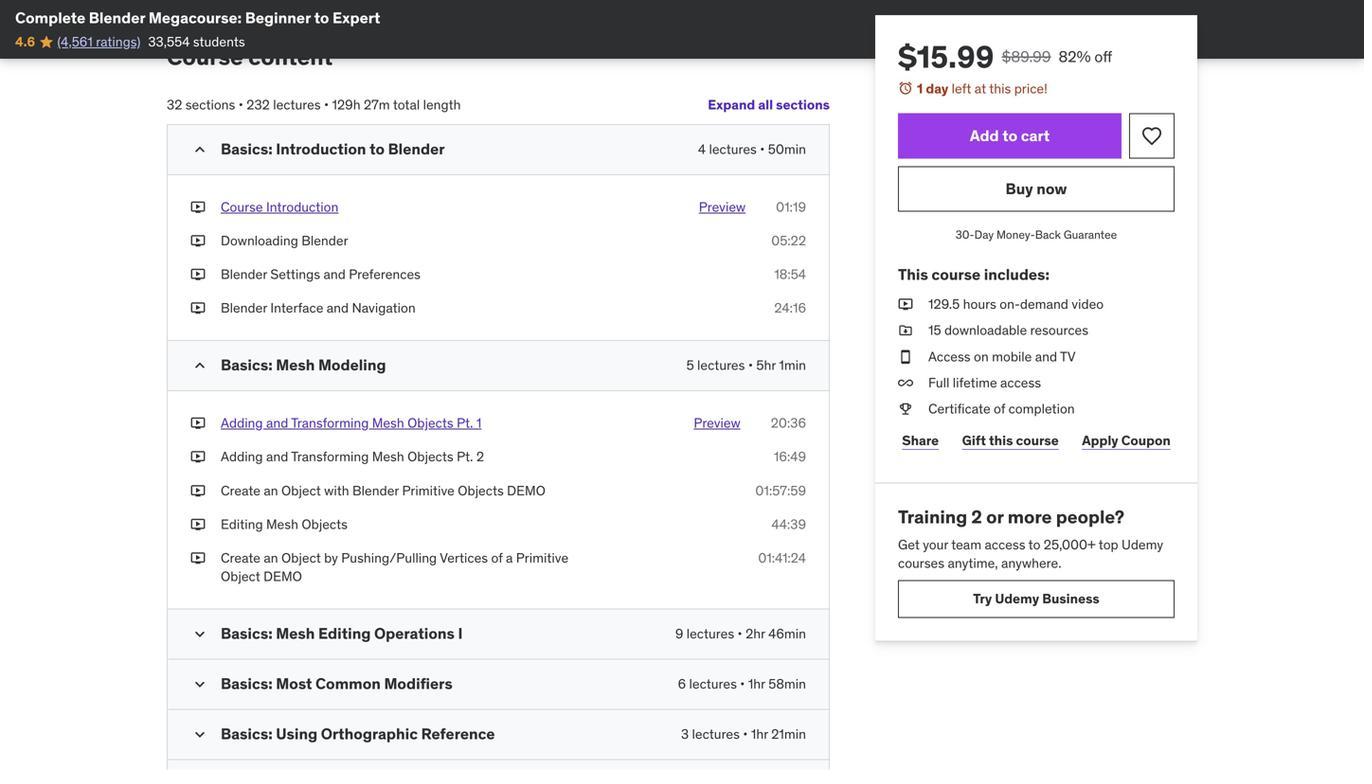 Task type: describe. For each thing, give the bounding box(es) containing it.
32 sections • 232 lectures • 129h 27m total length
[[167, 96, 461, 113]]

share
[[903, 432, 939, 449]]

primitive inside create an object by pushing/pulling vertices of a primitive object demo
[[516, 550, 569, 567]]

blender up "ratings)"
[[89, 8, 145, 27]]

1 day left at this price!
[[918, 80, 1048, 97]]

downloading blender
[[221, 232, 348, 249]]

buy
[[1006, 179, 1034, 199]]

and left tv
[[1036, 348, 1058, 365]]

gift this course link
[[959, 422, 1064, 460]]

129h 27m
[[332, 96, 390, 113]]

day
[[975, 228, 994, 242]]

basics: mesh editing operations i
[[221, 624, 463, 644]]

(4,561 ratings)
[[57, 33, 141, 50]]

course for course content
[[167, 43, 243, 71]]

create an object by pushing/pulling vertices of a primitive object demo
[[221, 550, 569, 585]]

try udemy business
[[974, 591, 1100, 608]]

gift this course
[[963, 432, 1059, 449]]

30-
[[956, 228, 975, 242]]

3
[[681, 726, 689, 743]]

18:54
[[775, 266, 807, 283]]

33,554 students
[[148, 33, 245, 50]]

team
[[952, 536, 982, 553]]

full lifetime access
[[929, 374, 1042, 391]]

01:41:24
[[759, 550, 807, 567]]

complete
[[15, 8, 86, 27]]

mesh inside button
[[372, 415, 404, 432]]

course for course introduction
[[221, 198, 263, 215]]

modeling
[[318, 356, 386, 375]]

pushing/pulling
[[341, 550, 437, 567]]

$15.99
[[899, 38, 995, 76]]

4
[[698, 141, 706, 158]]

mesh for objects
[[266, 516, 299, 533]]

length
[[423, 96, 461, 113]]

modifiers
[[384, 675, 453, 694]]

or
[[987, 506, 1004, 528]]

introduction for basics:
[[276, 139, 366, 159]]

1 vertical spatial editing
[[318, 624, 371, 644]]

expand
[[708, 96, 756, 113]]

adding and transforming mesh objects pt. 2
[[221, 449, 484, 466]]

44:39
[[772, 516, 807, 533]]

1hr for basics: most common modifiers
[[749, 676, 766, 693]]

hours
[[964, 296, 997, 313]]

lectures right 232
[[273, 96, 321, 113]]

0 vertical spatial course
[[932, 265, 981, 284]]

adding for adding and transforming mesh objects pt. 2
[[221, 449, 263, 466]]

0 horizontal spatial primitive
[[402, 482, 455, 499]]

apply coupon
[[1083, 432, 1171, 449]]

16:49
[[774, 449, 807, 466]]

get
[[899, 536, 920, 553]]

back
[[1036, 228, 1062, 242]]

and up editing mesh objects
[[266, 449, 288, 466]]

on
[[974, 348, 989, 365]]

courses
[[899, 555, 945, 572]]

lectures for basics: most common modifiers
[[690, 676, 737, 693]]

blender settings and preferences
[[221, 266, 421, 283]]

students
[[193, 33, 245, 50]]

now
[[1037, 179, 1068, 199]]

ratings)
[[96, 33, 141, 50]]

transforming for adding and transforming mesh objects pt. 2
[[291, 449, 369, 466]]

your
[[923, 536, 949, 553]]

• for basics: mesh editing operations i
[[738, 626, 743, 643]]

adding and transforming mesh objects pt. 1 button
[[221, 414, 482, 433]]

wishlist image
[[1141, 125, 1164, 147]]

access
[[929, 348, 971, 365]]

people?
[[1057, 506, 1125, 528]]

4 lectures • 50min
[[698, 141, 807, 158]]

basics: most common modifiers
[[221, 675, 453, 694]]

navigation
[[352, 300, 416, 317]]

adding for adding and transforming mesh objects pt. 1
[[221, 415, 263, 432]]

buy now button
[[899, 166, 1175, 212]]

0 horizontal spatial editing
[[221, 516, 263, 533]]

content
[[248, 43, 333, 71]]

• for basics: most common modifiers
[[741, 676, 745, 693]]

6
[[678, 676, 686, 693]]

certificate
[[929, 400, 991, 417]]

more
[[1008, 506, 1053, 528]]

add to cart button
[[899, 113, 1122, 159]]

mesh for modeling
[[276, 356, 315, 375]]

access inside training 2 or more people? get your team access to 25,000+ top udemy courses anytime, anywhere.
[[985, 536, 1026, 553]]

left
[[952, 80, 972, 97]]

and up blender interface and navigation
[[324, 266, 346, 283]]

2 this from the top
[[990, 432, 1014, 449]]

complete blender megacourse: beginner to expert
[[15, 8, 381, 27]]

transforming for adding and transforming mesh objects pt. 1
[[291, 415, 369, 432]]

82%
[[1059, 47, 1091, 66]]

expand all sections button
[[708, 86, 830, 124]]

megacourse:
[[149, 8, 242, 27]]

settings
[[271, 266, 320, 283]]

• left 232
[[239, 96, 244, 113]]

blender down the downloading
[[221, 266, 267, 283]]

33,554
[[148, 33, 190, 50]]

lectures for basics: mesh editing operations i
[[687, 626, 735, 643]]

top
[[1099, 536, 1119, 553]]

guarantee
[[1064, 228, 1118, 242]]

blender interface and navigation
[[221, 300, 416, 317]]

downloading
[[221, 232, 298, 249]]

completion
[[1009, 400, 1075, 417]]

1min
[[780, 357, 807, 374]]

58min
[[769, 676, 807, 693]]

15
[[929, 322, 942, 339]]

to down 129h 27m
[[370, 139, 385, 159]]

alarm image
[[899, 81, 914, 96]]

this course includes:
[[899, 265, 1050, 284]]

9
[[676, 626, 684, 643]]

reference
[[421, 725, 495, 744]]

to inside training 2 or more people? get your team access to 25,000+ top udemy courses anytime, anywhere.
[[1029, 536, 1041, 553]]

on-
[[1000, 296, 1021, 313]]

and down blender settings and preferences
[[327, 300, 349, 317]]

1 inside button
[[477, 415, 482, 432]]

blender right with
[[353, 482, 399, 499]]

small image for basics: mesh editing operations i
[[191, 625, 209, 644]]

pt. for 1
[[457, 415, 473, 432]]

buy now
[[1006, 179, 1068, 199]]

course content
[[167, 43, 333, 71]]

21min
[[772, 726, 807, 743]]

with
[[324, 482, 349, 499]]



Task type: locate. For each thing, give the bounding box(es) containing it.
0 vertical spatial access
[[1001, 374, 1042, 391]]

of left a
[[491, 550, 503, 567]]

object down editing mesh objects
[[221, 568, 260, 585]]

editing
[[221, 516, 263, 533], [318, 624, 371, 644]]

create an object with blender primitive objects demo
[[221, 482, 546, 499]]

2 vertical spatial object
[[221, 568, 260, 585]]

transforming inside button
[[291, 415, 369, 432]]

basics: for basics: using orthographic reference
[[221, 725, 273, 744]]

1 sections from the left
[[776, 96, 830, 113]]

• left 58min
[[741, 676, 745, 693]]

adding up editing mesh objects
[[221, 449, 263, 466]]

2 basics: from the top
[[221, 356, 273, 375]]

0 vertical spatial small image
[[191, 357, 209, 375]]

all
[[759, 96, 773, 113]]

udemy
[[1122, 536, 1164, 553], [996, 591, 1040, 608]]

50min
[[769, 141, 807, 158]]

pt.
[[457, 415, 473, 432], [457, 449, 473, 466]]

0 vertical spatial an
[[264, 482, 278, 499]]

course inside button
[[221, 198, 263, 215]]

course introduction
[[221, 198, 339, 215]]

0 vertical spatial demo
[[507, 482, 546, 499]]

training 2 or more people? get your team access to 25,000+ top udemy courses anytime, anywhere.
[[899, 506, 1164, 572]]

0 vertical spatial create
[[221, 482, 261, 499]]

to
[[314, 8, 329, 27], [1003, 126, 1018, 145], [370, 139, 385, 159], [1029, 536, 1041, 553]]

create for create an object by pushing/pulling vertices of a primitive object demo
[[221, 550, 261, 567]]

0 vertical spatial 2
[[477, 449, 484, 466]]

expert
[[333, 8, 381, 27]]

0 vertical spatial udemy
[[1122, 536, 1164, 553]]

basics: for basics: introduction to blender
[[221, 139, 273, 159]]

lifetime
[[953, 374, 998, 391]]

32
[[167, 96, 182, 113]]

• for basics: introduction to blender
[[760, 141, 765, 158]]

1 vertical spatial course
[[1017, 432, 1059, 449]]

small image for basics: introduction to blender
[[191, 140, 209, 159]]

46min
[[769, 626, 807, 643]]

15 downloadable resources
[[929, 322, 1089, 339]]

129.5 hours on-demand video
[[929, 296, 1104, 313]]

lectures right 3
[[692, 726, 740, 743]]

1 vertical spatial adding
[[221, 449, 263, 466]]

of down full lifetime access
[[994, 400, 1006, 417]]

to left expert
[[314, 8, 329, 27]]

preview down 5
[[694, 415, 741, 432]]

0 vertical spatial course
[[167, 43, 243, 71]]

to inside button
[[1003, 126, 1018, 145]]

1 horizontal spatial of
[[994, 400, 1006, 417]]

2 sections from the left
[[186, 96, 235, 113]]

transforming up with
[[291, 449, 369, 466]]

1 vertical spatial of
[[491, 550, 503, 567]]

5 lectures • 5hr 1min
[[687, 357, 807, 374]]

5hr
[[757, 357, 776, 374]]

downloadable
[[945, 322, 1028, 339]]

full
[[929, 374, 950, 391]]

an down editing mesh objects
[[264, 550, 278, 567]]

2 an from the top
[[264, 550, 278, 567]]

to up anywhere.
[[1029, 536, 1041, 553]]

and
[[324, 266, 346, 283], [327, 300, 349, 317], [1036, 348, 1058, 365], [266, 415, 288, 432], [266, 449, 288, 466]]

1 vertical spatial create
[[221, 550, 261, 567]]

2 small image from the top
[[191, 625, 209, 644]]

create
[[221, 482, 261, 499], [221, 550, 261, 567]]

mesh for editing
[[276, 624, 315, 644]]

basics: for basics: mesh editing operations i
[[221, 624, 273, 644]]

0 vertical spatial pt.
[[457, 415, 473, 432]]

lectures right '6'
[[690, 676, 737, 693]]

object
[[282, 482, 321, 499], [282, 550, 321, 567], [221, 568, 260, 585]]

a
[[506, 550, 513, 567]]

1 create from the top
[[221, 482, 261, 499]]

an up editing mesh objects
[[264, 482, 278, 499]]

demo inside create an object by pushing/pulling vertices of a primitive object demo
[[264, 568, 302, 585]]

1 this from the top
[[990, 80, 1012, 97]]

transforming up the 'adding and transforming mesh objects pt. 2'
[[291, 415, 369, 432]]

lectures right 5
[[698, 357, 745, 374]]

1 horizontal spatial primitive
[[516, 550, 569, 567]]

1 vertical spatial 1
[[477, 415, 482, 432]]

basics: mesh modeling
[[221, 356, 386, 375]]

• left 50min
[[760, 141, 765, 158]]

0 horizontal spatial 1
[[477, 415, 482, 432]]

create up editing mesh objects
[[221, 482, 261, 499]]

9 lectures • 2hr 46min
[[676, 626, 807, 643]]

0 vertical spatial object
[[282, 482, 321, 499]]

i
[[458, 624, 463, 644]]

object left by
[[282, 550, 321, 567]]

primitive up vertices
[[402, 482, 455, 499]]

1hr for basics: using orthographic reference
[[752, 726, 769, 743]]

0 vertical spatial editing
[[221, 516, 263, 533]]

preview for basics: introduction to blender
[[699, 198, 746, 215]]

1 adding from the top
[[221, 415, 263, 432]]

anywhere.
[[1002, 555, 1062, 572]]

0 horizontal spatial of
[[491, 550, 503, 567]]

0 horizontal spatial course
[[932, 265, 981, 284]]

1 horizontal spatial demo
[[507, 482, 546, 499]]

an for create an object by pushing/pulling vertices of a primitive object demo
[[264, 550, 278, 567]]

lectures for basics: using orthographic reference
[[692, 726, 740, 743]]

adding and transforming mesh objects pt. 1
[[221, 415, 482, 432]]

0 vertical spatial introduction
[[276, 139, 366, 159]]

objects
[[408, 415, 454, 432], [408, 449, 454, 466], [458, 482, 504, 499], [302, 516, 348, 533]]

1 transforming from the top
[[291, 415, 369, 432]]

2 create from the top
[[221, 550, 261, 567]]

1hr left 21min
[[752, 726, 769, 743]]

01:57:59
[[756, 482, 807, 499]]

1 vertical spatial 2
[[972, 506, 983, 528]]

0 horizontal spatial sections
[[186, 96, 235, 113]]

0 horizontal spatial 2
[[477, 449, 484, 466]]

1 horizontal spatial udemy
[[1122, 536, 1164, 553]]

0 vertical spatial preview
[[699, 198, 746, 215]]

editing mesh objects
[[221, 516, 348, 533]]

4 basics: from the top
[[221, 675, 273, 694]]

1 horizontal spatial sections
[[776, 96, 830, 113]]

0 vertical spatial of
[[994, 400, 1006, 417]]

2 inside training 2 or more people? get your team access to 25,000+ top udemy courses anytime, anywhere.
[[972, 506, 983, 528]]

primitive
[[402, 482, 455, 499], [516, 550, 569, 567]]

this right at
[[990, 80, 1012, 97]]

• for basics: mesh modeling
[[749, 357, 754, 374]]

tv
[[1061, 348, 1076, 365]]

of inside create an object by pushing/pulling vertices of a primitive object demo
[[491, 550, 503, 567]]

• left 129h 27m
[[324, 96, 329, 113]]

0 horizontal spatial udemy
[[996, 591, 1040, 608]]

basics: for basics: mesh modeling
[[221, 356, 273, 375]]

1 horizontal spatial 2
[[972, 506, 983, 528]]

1 vertical spatial udemy
[[996, 591, 1040, 608]]

add to cart
[[970, 126, 1050, 145]]

1 pt. from the top
[[457, 415, 473, 432]]

gift
[[963, 432, 987, 449]]

1 small image from the top
[[191, 357, 209, 375]]

transforming
[[291, 415, 369, 432], [291, 449, 369, 466]]

1 vertical spatial small image
[[191, 676, 209, 694]]

demand
[[1021, 296, 1069, 313]]

preview for basics: mesh modeling
[[694, 415, 741, 432]]

25,000+
[[1044, 536, 1096, 553]]

access
[[1001, 374, 1042, 391], [985, 536, 1026, 553]]

at
[[975, 80, 987, 97]]

adding inside button
[[221, 415, 263, 432]]

create for create an object with blender primitive objects demo
[[221, 482, 261, 499]]

introduction inside button
[[266, 198, 339, 215]]

an inside create an object by pushing/pulling vertices of a primitive object demo
[[264, 550, 278, 567]]

udemy right try
[[996, 591, 1040, 608]]

demo
[[507, 482, 546, 499], [264, 568, 302, 585]]

• left 5hr
[[749, 357, 754, 374]]

orthographic
[[321, 725, 418, 744]]

sections inside 'dropdown button'
[[776, 96, 830, 113]]

udemy inside training 2 or more people? get your team access to 25,000+ top udemy courses anytime, anywhere.
[[1122, 536, 1164, 553]]

1 horizontal spatial course
[[1017, 432, 1059, 449]]

0 vertical spatial small image
[[191, 140, 209, 159]]

course up 129.5
[[932, 265, 981, 284]]

20:36
[[771, 415, 807, 432]]

demo up a
[[507, 482, 546, 499]]

operations
[[374, 624, 455, 644]]

introduction for course
[[266, 198, 339, 215]]

1 vertical spatial an
[[264, 550, 278, 567]]

lectures right 9 on the bottom of the page
[[687, 626, 735, 643]]

1 vertical spatial access
[[985, 536, 1026, 553]]

certificate of completion
[[929, 400, 1075, 417]]

small image
[[191, 357, 209, 375], [191, 625, 209, 644]]

object left with
[[282, 482, 321, 499]]

1 vertical spatial 1hr
[[752, 726, 769, 743]]

basics: for basics: most common modifiers
[[221, 675, 273, 694]]

preferences
[[349, 266, 421, 283]]

and down basics: mesh modeling
[[266, 415, 288, 432]]

this
[[899, 265, 929, 284]]

• left 21min
[[743, 726, 748, 743]]

0 vertical spatial transforming
[[291, 415, 369, 432]]

0 vertical spatial 1
[[918, 80, 923, 97]]

access on mobile and tv
[[929, 348, 1076, 365]]

by
[[324, 550, 338, 567]]

01:19
[[776, 198, 807, 215]]

sections right 32
[[186, 96, 235, 113]]

05:22
[[772, 232, 807, 249]]

pt. for 2
[[457, 449, 473, 466]]

2 adding from the top
[[221, 449, 263, 466]]

1 horizontal spatial editing
[[318, 624, 371, 644]]

0 vertical spatial adding
[[221, 415, 263, 432]]

create down editing mesh objects
[[221, 550, 261, 567]]

0 vertical spatial primitive
[[402, 482, 455, 499]]

course down the complete blender megacourse: beginner to expert
[[167, 43, 243, 71]]

6 lectures • 1hr 58min
[[678, 676, 807, 693]]

blender down total
[[388, 139, 445, 159]]

232
[[247, 96, 270, 113]]

1 vertical spatial object
[[282, 550, 321, 567]]

apply coupon button
[[1079, 422, 1175, 460]]

an for create an object with blender primitive objects demo
[[264, 482, 278, 499]]

1 vertical spatial demo
[[264, 568, 302, 585]]

cart
[[1021, 126, 1050, 145]]

demo down editing mesh objects
[[264, 568, 302, 585]]

small image for basics: using orthographic reference
[[191, 726, 209, 745]]

24:16
[[775, 300, 807, 317]]

• for basics: using orthographic reference
[[743, 726, 748, 743]]

1 small image from the top
[[191, 140, 209, 159]]

1 vertical spatial introduction
[[266, 198, 339, 215]]

1 basics: from the top
[[221, 139, 273, 159]]

xsmall image
[[191, 232, 206, 250], [191, 265, 206, 284], [191, 299, 206, 318], [899, 321, 914, 340], [899, 348, 914, 366], [899, 374, 914, 392], [191, 414, 206, 433], [191, 482, 206, 500], [191, 549, 206, 568]]

price!
[[1015, 80, 1048, 97]]

2 pt. from the top
[[457, 449, 473, 466]]

create inside create an object by pushing/pulling vertices of a primitive object demo
[[221, 550, 261, 567]]

primitive right a
[[516, 550, 569, 567]]

preview down the 4
[[699, 198, 746, 215]]

course up the downloading
[[221, 198, 263, 215]]

0 horizontal spatial demo
[[264, 568, 302, 585]]

object for by
[[282, 550, 321, 567]]

1 vertical spatial this
[[990, 432, 1014, 449]]

2 vertical spatial small image
[[191, 726, 209, 745]]

2 small image from the top
[[191, 676, 209, 694]]

small image
[[191, 140, 209, 159], [191, 676, 209, 694], [191, 726, 209, 745]]

lectures right the 4
[[709, 141, 757, 158]]

off
[[1095, 47, 1113, 66]]

• left 2hr
[[738, 626, 743, 643]]

small image for basics: most common modifiers
[[191, 676, 209, 694]]

3 basics: from the top
[[221, 624, 273, 644]]

small image for basics: mesh modeling
[[191, 357, 209, 375]]

training
[[899, 506, 968, 528]]

to left cart on the top right of page
[[1003, 126, 1018, 145]]

0 vertical spatial this
[[990, 80, 1012, 97]]

1 vertical spatial preview
[[694, 415, 741, 432]]

(4,561
[[57, 33, 93, 50]]

beginner
[[245, 8, 311, 27]]

video
[[1072, 296, 1104, 313]]

1 vertical spatial small image
[[191, 625, 209, 644]]

objects inside button
[[408, 415, 454, 432]]

lectures for basics: introduction to blender
[[709, 141, 757, 158]]

access down mobile
[[1001, 374, 1042, 391]]

3 small image from the top
[[191, 726, 209, 745]]

1 an from the top
[[264, 482, 278, 499]]

access down the or
[[985, 536, 1026, 553]]

5
[[687, 357, 694, 374]]

xsmall image
[[191, 198, 206, 216], [899, 295, 914, 314], [899, 400, 914, 419], [191, 448, 206, 467], [191, 516, 206, 534]]

1 vertical spatial pt.
[[457, 449, 473, 466]]

blender left interface
[[221, 300, 267, 317]]

1hr left 58min
[[749, 676, 766, 693]]

adding down basics: mesh modeling
[[221, 415, 263, 432]]

1 vertical spatial course
[[221, 198, 263, 215]]

anytime,
[[948, 555, 999, 572]]

coupon
[[1122, 432, 1171, 449]]

1 horizontal spatial 1
[[918, 80, 923, 97]]

introduction up downloading blender
[[266, 198, 339, 215]]

lectures for basics: mesh modeling
[[698, 357, 745, 374]]

object for with
[[282, 482, 321, 499]]

pt. inside button
[[457, 415, 473, 432]]

try
[[974, 591, 993, 608]]

1 vertical spatial transforming
[[291, 449, 369, 466]]

1 vertical spatial primitive
[[516, 550, 569, 567]]

0 vertical spatial 1hr
[[749, 676, 766, 693]]

introduction
[[276, 139, 366, 159], [266, 198, 339, 215]]

course down 'completion'
[[1017, 432, 1059, 449]]

this right gift
[[990, 432, 1014, 449]]

add
[[970, 126, 1000, 145]]

5 basics: from the top
[[221, 725, 273, 744]]

introduction down "32 sections • 232 lectures • 129h 27m total length"
[[276, 139, 366, 159]]

blender up blender settings and preferences
[[302, 232, 348, 249]]

mesh
[[276, 356, 315, 375], [372, 415, 404, 432], [372, 449, 404, 466], [266, 516, 299, 533], [276, 624, 315, 644]]

and inside button
[[266, 415, 288, 432]]

sections right the all
[[776, 96, 830, 113]]

•
[[239, 96, 244, 113], [324, 96, 329, 113], [760, 141, 765, 158], [749, 357, 754, 374], [738, 626, 743, 643], [741, 676, 745, 693], [743, 726, 748, 743]]

an
[[264, 482, 278, 499], [264, 550, 278, 567]]

2hr
[[746, 626, 766, 643]]

common
[[316, 675, 381, 694]]

2 transforming from the top
[[291, 449, 369, 466]]

udemy right the 'top'
[[1122, 536, 1164, 553]]



Task type: vqa. For each thing, say whether or not it's contained in the screenshot.


